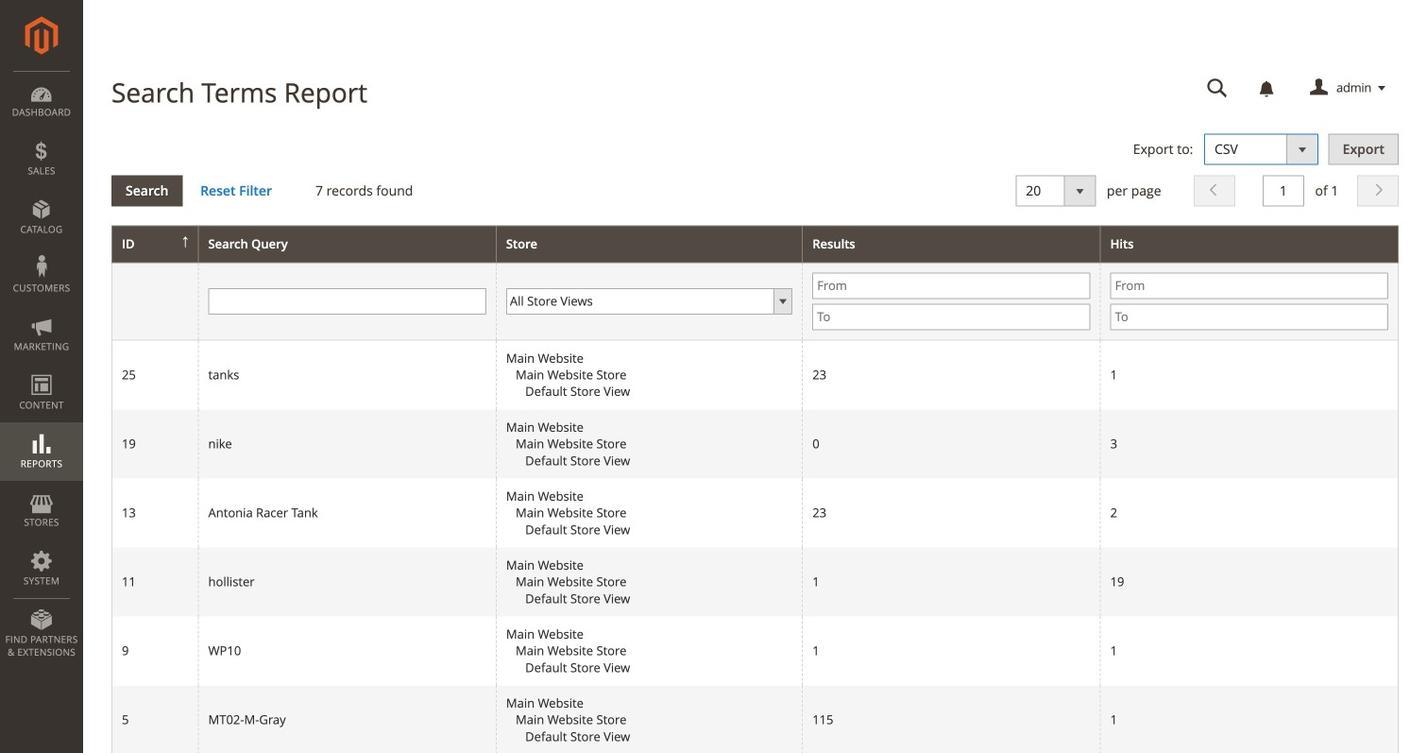 Task type: locate. For each thing, give the bounding box(es) containing it.
None text field
[[1194, 72, 1242, 105], [208, 288, 487, 315], [1194, 72, 1242, 105], [208, 288, 487, 315]]

1 from text field from the left
[[813, 272, 1091, 299]]

from text field up to text field
[[813, 272, 1091, 299]]

magento admin panel image
[[25, 16, 58, 55]]

from text field up to text box
[[1111, 272, 1389, 299]]

menu bar
[[0, 71, 83, 668]]

From text field
[[813, 272, 1091, 299], [1111, 272, 1389, 299]]

from text field for to text box
[[1111, 272, 1389, 299]]

2 from text field from the left
[[1111, 272, 1389, 299]]

1 horizontal spatial from text field
[[1111, 272, 1389, 299]]

None text field
[[1263, 175, 1305, 207]]

0 horizontal spatial from text field
[[813, 272, 1091, 299]]



Task type: describe. For each thing, give the bounding box(es) containing it.
from text field for to text field
[[813, 272, 1091, 299]]

To text field
[[1111, 304, 1389, 330]]

To text field
[[813, 304, 1091, 330]]



